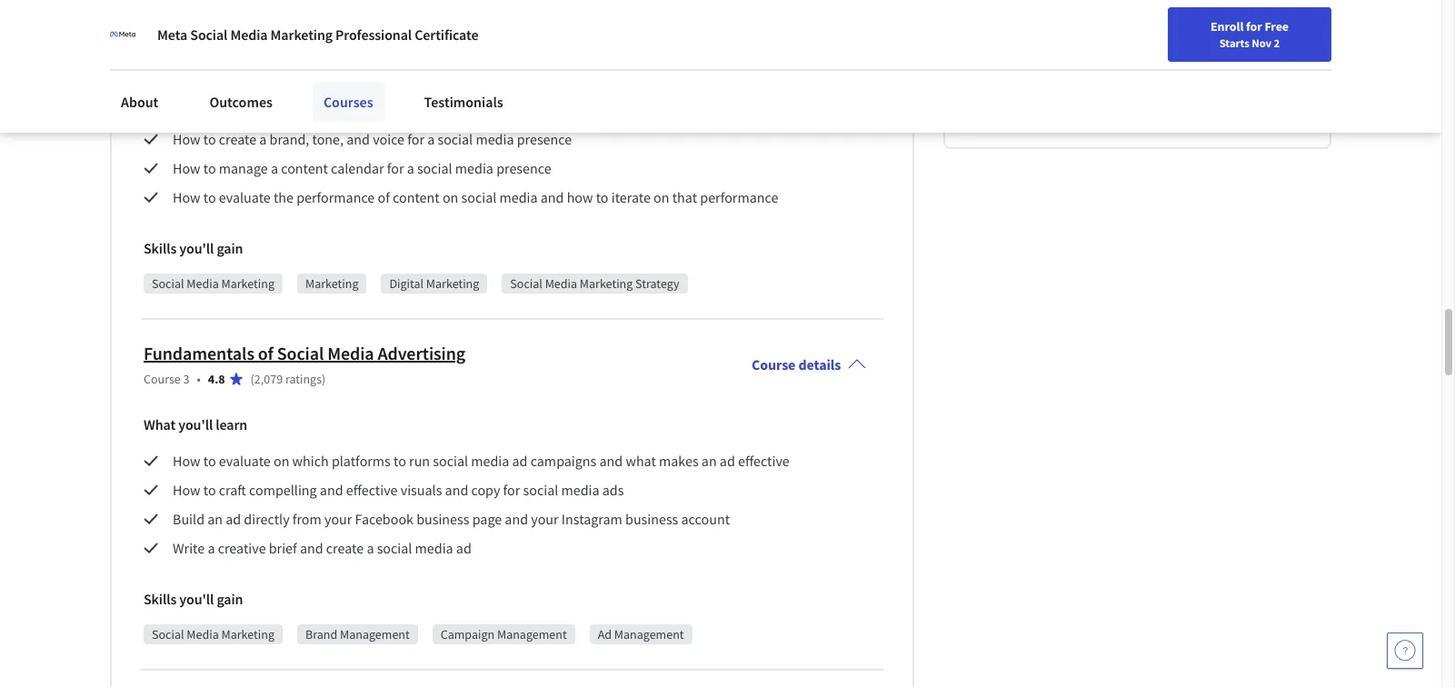 Task type: describe. For each thing, give the bounding box(es) containing it.
evaluate for the
[[219, 188, 271, 207]]

free
[[1265, 18, 1289, 35]]

visuals
[[401, 481, 442, 499]]

from
[[293, 510, 322, 528]]

media left advertising
[[327, 342, 374, 365]]

learn for establish
[[216, 65, 247, 83]]

meta image
[[110, 22, 135, 47]]

certificate
[[415, 25, 479, 44]]

0 horizontal spatial on
[[274, 452, 289, 470]]

starts
[[1220, 35, 1250, 50]]

ad down build an ad directly from your facebook business page and your instagram business account
[[456, 539, 472, 557]]

and up brand,
[[276, 101, 299, 119]]

0 horizontal spatial effective
[[346, 481, 398, 499]]

and left 'how'
[[541, 188, 564, 207]]

how for how to craft compelling and effective visuals and copy for social media ads
[[173, 481, 200, 499]]

digital marketing
[[389, 276, 479, 292]]

media down testimonials link
[[476, 130, 514, 148]]

and right page
[[505, 510, 528, 528]]

platforms
[[332, 452, 391, 470]]

meta social media marketing professional certificate
[[157, 25, 479, 44]]

1 horizontal spatial on
[[443, 188, 458, 207]]

social media marketing strategy
[[510, 276, 679, 292]]

2 inside enroll for free starts nov 2
[[1274, 35, 1280, 50]]

skills for write a creative brief and create a social media ad
[[144, 590, 177, 608]]

0 horizontal spatial content
[[281, 159, 328, 177]]

ratings for 4,486 ratings
[[285, 20, 322, 37]]

1 vertical spatial create
[[326, 539, 364, 557]]

the
[[274, 188, 294, 207]]

how to establish and manage a social media presence
[[173, 101, 499, 119]]

advertising
[[378, 342, 465, 365]]

ad down craft
[[226, 510, 241, 528]]

brand management
[[305, 626, 410, 643]]

how to create a brand, tone, and voice for a social media presence
[[173, 130, 572, 148]]

( for 4,486
[[250, 20, 254, 37]]

how
[[567, 188, 593, 207]]

account
[[681, 510, 730, 528]]

testimonials
[[424, 93, 503, 111]]

course for course 3 •
[[144, 371, 181, 387]]

course for course 2 •
[[144, 20, 181, 37]]

a up the
[[271, 159, 278, 177]]

help center image
[[1394, 640, 1416, 662]]

iterate
[[611, 188, 651, 207]]

a down how to create a brand, tone, and voice for a social media presence
[[407, 159, 414, 177]]

details
[[798, 356, 841, 374]]

and up calendar
[[347, 130, 370, 148]]

how for how to evaluate the performance of content on social media and how to iterate on that performance
[[173, 188, 200, 207]]

2,079
[[254, 371, 283, 387]]

to for how to create a brand, tone, and voice for a social media presence
[[203, 130, 216, 148]]

2 horizontal spatial on
[[654, 188, 669, 207]]

creative
[[218, 539, 266, 557]]

outcomes link
[[199, 82, 284, 122]]

0 horizontal spatial 2
[[183, 20, 190, 37]]

ratings for 2,079 ratings
[[285, 371, 322, 387]]

voice
[[373, 130, 405, 148]]

1 vertical spatial manage
[[219, 159, 268, 177]]

outcomes
[[209, 93, 273, 111]]

that
[[672, 188, 697, 207]]

makes
[[659, 452, 699, 470]]

tone,
[[312, 130, 344, 148]]

and right brief
[[300, 539, 323, 557]]

( 4,486 ratings )
[[250, 20, 326, 37]]

marketing left professional
[[270, 25, 333, 44]]

ad
[[598, 626, 612, 643]]

campaign
[[441, 626, 495, 643]]

fundamentals
[[144, 342, 254, 365]]

management for ad management
[[614, 626, 684, 643]]

instagram
[[562, 510, 623, 528]]

a right voice
[[427, 130, 435, 148]]

3
[[183, 371, 190, 387]]

• for course 3 •
[[197, 371, 201, 387]]

skills for how to evaluate the performance of content on social media and how to iterate on that performance
[[144, 239, 177, 257]]

0 horizontal spatial create
[[219, 130, 256, 148]]

4.9
[[208, 20, 225, 37]]

build an ad directly from your facebook business page and your instagram business account
[[173, 510, 730, 528]]

facebook
[[355, 510, 414, 528]]

brand,
[[270, 130, 309, 148]]

how for how to establish and manage a social media presence
[[173, 101, 200, 119]]

how to evaluate on which platforms to run social media ad campaigns and what makes an ad effective
[[173, 452, 790, 470]]

page
[[472, 510, 502, 528]]

media left 'how'
[[499, 188, 538, 207]]

skills you'll gain for how
[[144, 239, 243, 257]]

1 vertical spatial content
[[393, 188, 440, 207]]

to for how to evaluate on which platforms to run social media ad campaigns and what makes an ad effective
[[203, 452, 216, 470]]

media right 4.9
[[230, 25, 268, 44]]

about link
[[110, 82, 169, 122]]

how to craft compelling and effective visuals and copy for social media ads
[[173, 481, 624, 499]]

professional
[[335, 25, 412, 44]]

media up 'instagram'
[[561, 481, 600, 499]]

how for how to create a brand, tone, and voice for a social media presence
[[173, 130, 200, 148]]

enroll
[[1211, 18, 1244, 35]]

media up the fundamentals
[[187, 276, 219, 292]]

ad right makes
[[720, 452, 735, 470]]

copy
[[471, 481, 500, 499]]

to left run
[[394, 452, 406, 470]]

a right write
[[208, 539, 215, 557]]

enroll for free starts nov 2
[[1211, 18, 1289, 50]]

1 horizontal spatial an
[[702, 452, 717, 470]]

how for how to evaluate on which platforms to run social media ad campaigns and what makes an ad effective
[[173, 452, 200, 470]]

campaign management
[[441, 626, 567, 643]]

strategy
[[635, 276, 679, 292]]

to for how to evaluate the performance of content on social media and how to iterate on that performance
[[203, 188, 216, 207]]

coursera image
[[22, 15, 137, 44]]

and up ads
[[599, 452, 623, 470]]

for inside enroll for free starts nov 2
[[1246, 18, 1262, 35]]

to for how to establish and manage a social media presence
[[203, 101, 216, 119]]

ads
[[602, 481, 624, 499]]

build
[[173, 510, 205, 528]]

1 your from the left
[[325, 510, 352, 528]]



Task type: locate. For each thing, give the bounding box(es) containing it.
ad left campaigns
[[512, 452, 528, 470]]

1 vertical spatial evaluate
[[219, 452, 271, 470]]

craft
[[219, 481, 246, 499]]

create down establish
[[219, 130, 256, 148]]

content down brand,
[[281, 159, 328, 177]]

gain for evaluate
[[217, 239, 243, 257]]

brief
[[269, 539, 297, 557]]

6 how from the top
[[173, 481, 200, 499]]

to
[[203, 101, 216, 119], [203, 130, 216, 148], [203, 159, 216, 177], [203, 188, 216, 207], [596, 188, 609, 207], [203, 452, 216, 470], [394, 452, 406, 470], [203, 481, 216, 499]]

manage
[[302, 101, 351, 119], [219, 159, 268, 177]]

directly
[[244, 510, 290, 528]]

to for how to craft compelling and effective visuals and copy for social media ads
[[203, 481, 216, 499]]

0 vertical spatial evaluate
[[219, 188, 271, 207]]

social media marketing down write
[[152, 626, 275, 643]]

presence down certificate
[[444, 101, 499, 119]]

1 vertical spatial presence
[[517, 130, 572, 148]]

3 how from the top
[[173, 159, 200, 177]]

0 horizontal spatial of
[[258, 342, 273, 365]]

what you'll learn for how to evaluate on which platforms to run social media ad campaigns and what makes an ad effective
[[144, 416, 247, 434]]

a up how to create a brand, tone, and voice for a social media presence
[[354, 101, 362, 119]]

2 evaluate from the top
[[219, 452, 271, 470]]

0 horizontal spatial an
[[207, 510, 223, 528]]

ad management
[[598, 626, 684, 643]]

course right meta icon
[[144, 20, 181, 37]]

2
[[183, 20, 190, 37], [1274, 35, 1280, 50]]

(
[[250, 20, 254, 37], [250, 371, 254, 387]]

0 vertical spatial what
[[144, 65, 176, 83]]

1 vertical spatial skills you'll gain
[[144, 590, 243, 608]]

• left 4.9
[[197, 20, 201, 37]]

management
[[340, 626, 410, 643], [497, 626, 567, 643], [614, 626, 684, 643]]

0 vertical spatial ratings
[[285, 20, 322, 37]]

to right 'how'
[[596, 188, 609, 207]]

about
[[121, 93, 159, 111]]

effective
[[738, 452, 790, 470], [346, 481, 398, 499]]

presence up "how to evaluate the performance of content on social media and how to iterate on that performance"
[[496, 159, 551, 177]]

you'll
[[178, 65, 213, 83], [179, 239, 214, 257], [178, 416, 213, 434], [179, 590, 214, 608]]

0 horizontal spatial your
[[325, 510, 352, 528]]

to down outcomes
[[203, 159, 216, 177]]

performance
[[297, 188, 375, 207], [700, 188, 778, 207]]

for right voice
[[407, 130, 424, 148]]

0 vertical spatial )
[[322, 20, 326, 37]]

media
[[230, 25, 268, 44], [187, 276, 219, 292], [545, 276, 577, 292], [327, 342, 374, 365], [187, 626, 219, 643]]

learn down 4.8 on the left bottom
[[216, 416, 247, 434]]

content
[[281, 159, 328, 177], [393, 188, 440, 207]]

0 vertical spatial social media marketing
[[152, 276, 275, 292]]

course
[[144, 20, 181, 37], [752, 356, 796, 374], [144, 371, 181, 387]]

course inside dropdown button
[[752, 356, 796, 374]]

marketing left brand
[[221, 626, 275, 643]]

for
[[1246, 18, 1262, 35], [407, 130, 424, 148], [387, 159, 404, 177], [503, 481, 520, 499]]

performance right the that
[[700, 188, 778, 207]]

your left 'instagram'
[[531, 510, 559, 528]]

an
[[702, 452, 717, 470], [207, 510, 223, 528]]

on left which
[[274, 452, 289, 470]]

create
[[219, 130, 256, 148], [326, 539, 364, 557]]

1 horizontal spatial manage
[[302, 101, 351, 119]]

•
[[197, 20, 201, 37], [197, 371, 201, 387]]

media down write
[[187, 626, 219, 643]]

run
[[409, 452, 430, 470]]

marketing left digital
[[305, 276, 359, 292]]

performance down calendar
[[297, 188, 375, 207]]

1 skills you'll gain from the top
[[144, 239, 243, 257]]

0 horizontal spatial management
[[340, 626, 410, 643]]

course left 3
[[144, 371, 181, 387]]

social media marketing for a
[[152, 626, 275, 643]]

2 • from the top
[[197, 371, 201, 387]]

gain for creative
[[217, 590, 243, 608]]

courses
[[324, 93, 373, 111]]

0 vertical spatial presence
[[444, 101, 499, 119]]

content down 'how to manage a content calendar for a social media presence'
[[393, 188, 440, 207]]

1 vertical spatial of
[[258, 342, 273, 365]]

1 vertical spatial )
[[322, 371, 326, 387]]

ratings
[[285, 20, 322, 37], [285, 371, 322, 387]]

( for 2,079
[[250, 371, 254, 387]]

1 ) from the top
[[322, 20, 326, 37]]

0 vertical spatial skills you'll gain
[[144, 239, 243, 257]]

2 learn from the top
[[216, 416, 247, 434]]

media down build an ad directly from your facebook business page and your instagram business account
[[415, 539, 453, 557]]

nov
[[1252, 35, 1272, 50]]

0 vertical spatial an
[[702, 452, 717, 470]]

digital
[[389, 276, 424, 292]]

1 horizontal spatial business
[[625, 510, 678, 528]]

1 vertical spatial an
[[207, 510, 223, 528]]

on left the that
[[654, 188, 669, 207]]

how to manage a content calendar for a social media presence
[[173, 159, 551, 177]]

social
[[190, 25, 228, 44], [152, 276, 184, 292], [510, 276, 543, 292], [277, 342, 324, 365], [152, 626, 184, 643]]

presence
[[444, 101, 499, 119], [517, 130, 572, 148], [496, 159, 551, 177]]

2 what from the top
[[144, 416, 176, 434]]

1 horizontal spatial create
[[326, 539, 364, 557]]

2 ratings from the top
[[285, 371, 322, 387]]

2 social media marketing from the top
[[152, 626, 275, 643]]

media up voice
[[403, 101, 441, 119]]

0 vertical spatial •
[[197, 20, 201, 37]]

2 your from the left
[[531, 510, 559, 528]]

2 how from the top
[[173, 130, 200, 148]]

1 evaluate from the top
[[219, 188, 271, 207]]

and
[[276, 101, 299, 119], [347, 130, 370, 148], [541, 188, 564, 207], [599, 452, 623, 470], [320, 481, 343, 499], [445, 481, 468, 499], [505, 510, 528, 528], [300, 539, 323, 557]]

1 vertical spatial social media marketing
[[152, 626, 275, 643]]

media down 'how'
[[545, 276, 577, 292]]

and left copy
[[445, 481, 468, 499]]

what you'll learn for how to establish and manage a social media presence
[[144, 65, 247, 83]]

2 right nov
[[1274, 35, 1280, 50]]

meta
[[157, 25, 187, 44]]

course 3 •
[[144, 371, 201, 387]]

4.8
[[208, 371, 225, 387]]

0 vertical spatial manage
[[302, 101, 351, 119]]

fundamentals of social media advertising link
[[144, 342, 465, 365]]

business
[[416, 510, 469, 528], [625, 510, 678, 528]]

a
[[354, 101, 362, 119], [259, 130, 267, 148], [427, 130, 435, 148], [271, 159, 278, 177], [407, 159, 414, 177], [208, 539, 215, 557], [367, 539, 374, 557]]

1 vertical spatial learn
[[216, 416, 247, 434]]

2 gain from the top
[[217, 590, 243, 608]]

0 horizontal spatial manage
[[219, 159, 268, 177]]

skills you'll gain for write
[[144, 590, 243, 608]]

how for how to manage a content calendar for a social media presence
[[173, 159, 200, 177]]

2 skills from the top
[[144, 590, 177, 608]]

1 performance from the left
[[297, 188, 375, 207]]

1 • from the top
[[197, 20, 201, 37]]

course left details
[[752, 356, 796, 374]]

1 ( from the top
[[250, 20, 254, 37]]

which
[[292, 452, 329, 470]]

establish
[[219, 101, 273, 119]]

of down 'how to manage a content calendar for a social media presence'
[[378, 188, 390, 207]]

None search field
[[259, 11, 695, 48]]

what for how to evaluate on which platforms to run social media ad campaigns and what makes an ad effective
[[144, 416, 176, 434]]

course details button
[[737, 330, 881, 399]]

write
[[173, 539, 205, 557]]

( right 4.9
[[250, 20, 254, 37]]

1 vertical spatial (
[[250, 371, 254, 387]]

1 horizontal spatial of
[[378, 188, 390, 207]]

of
[[378, 188, 390, 207], [258, 342, 273, 365]]

what up about
[[144, 65, 176, 83]]

1 how from the top
[[173, 101, 200, 119]]

marketing
[[270, 25, 333, 44], [221, 276, 275, 292], [305, 276, 359, 292], [426, 276, 479, 292], [580, 276, 633, 292], [221, 626, 275, 643]]

what you'll learn down 3
[[144, 416, 247, 434]]

gain
[[217, 239, 243, 257], [217, 590, 243, 608]]

show notifications image
[[1196, 23, 1218, 45]]

) for 4,486 ratings
[[322, 20, 326, 37]]

1 vertical spatial •
[[197, 371, 201, 387]]

evaluate left the
[[219, 188, 271, 207]]

1 management from the left
[[340, 626, 410, 643]]

social media marketing
[[152, 276, 275, 292], [152, 626, 275, 643]]

0 vertical spatial gain
[[217, 239, 243, 257]]

ratings right the '4,486'
[[285, 20, 322, 37]]

management for campaign management
[[497, 626, 567, 643]]

evaluate for on
[[219, 452, 271, 470]]

0 horizontal spatial business
[[416, 510, 469, 528]]

for up nov
[[1246, 18, 1262, 35]]

what
[[626, 452, 656, 470]]

1 vertical spatial gain
[[217, 590, 243, 608]]

1 vertical spatial what
[[144, 416, 176, 434]]

0 vertical spatial (
[[250, 20, 254, 37]]

1 what you'll learn from the top
[[144, 65, 247, 83]]

0 vertical spatial content
[[281, 159, 328, 177]]

2 left 4.9
[[183, 20, 190, 37]]

a down facebook
[[367, 539, 374, 557]]

create down facebook
[[326, 539, 364, 557]]

2 what you'll learn from the top
[[144, 416, 247, 434]]

testimonials link
[[413, 82, 514, 122]]

brand
[[305, 626, 337, 643]]

2 performance from the left
[[700, 188, 778, 207]]

1 social media marketing from the top
[[152, 276, 275, 292]]

1 vertical spatial skills
[[144, 590, 177, 608]]

1 what from the top
[[144, 65, 176, 83]]

an right makes
[[702, 452, 717, 470]]

social media marketing up the fundamentals
[[152, 276, 275, 292]]

2 ( from the top
[[250, 371, 254, 387]]

to up build
[[203, 452, 216, 470]]

to down outcomes link
[[203, 130, 216, 148]]

how to evaluate the performance of content on social media and how to iterate on that performance
[[173, 188, 778, 207]]

management for brand management
[[340, 626, 410, 643]]

3 management from the left
[[614, 626, 684, 643]]

effective right makes
[[738, 452, 790, 470]]

to left the
[[203, 188, 216, 207]]

marketing left the strategy
[[580, 276, 633, 292]]

of up 2,079
[[258, 342, 273, 365]]

fundamentals of social media advertising
[[144, 342, 465, 365]]

1 business from the left
[[416, 510, 469, 528]]

management right brand
[[340, 626, 410, 643]]

media
[[403, 101, 441, 119], [476, 130, 514, 148], [455, 159, 494, 177], [499, 188, 538, 207], [471, 452, 509, 470], [561, 481, 600, 499], [415, 539, 453, 557]]

• right 3
[[197, 371, 201, 387]]

) down the fundamentals of social media advertising link
[[322, 371, 326, 387]]

course for course details
[[752, 356, 796, 374]]

1 horizontal spatial performance
[[700, 188, 778, 207]]

0 vertical spatial create
[[219, 130, 256, 148]]

how
[[173, 101, 200, 119], [173, 130, 200, 148], [173, 159, 200, 177], [173, 188, 200, 207], [173, 452, 200, 470], [173, 481, 200, 499]]

2 ) from the top
[[322, 371, 326, 387]]

0 vertical spatial what you'll learn
[[144, 65, 247, 83]]

calendar
[[331, 159, 384, 177]]

marketing right digital
[[426, 276, 479, 292]]

learn up outcomes
[[216, 65, 247, 83]]

1 horizontal spatial content
[[393, 188, 440, 207]]

for down voice
[[387, 159, 404, 177]]

menu item
[[1060, 18, 1177, 77]]

4,486
[[254, 20, 283, 37]]

( right 4.8 on the left bottom
[[250, 371, 254, 387]]

ad
[[512, 452, 528, 470], [720, 452, 735, 470], [226, 510, 241, 528], [456, 539, 472, 557]]

1 ratings from the top
[[285, 20, 322, 37]]

campaigns
[[531, 452, 597, 470]]

0 vertical spatial learn
[[216, 65, 247, 83]]

write a creative brief and create a social media ad
[[173, 539, 472, 557]]

1 horizontal spatial your
[[531, 510, 559, 528]]

1 gain from the top
[[217, 239, 243, 257]]

to for how to manage a content calendar for a social media presence
[[203, 159, 216, 177]]

manage down establish
[[219, 159, 268, 177]]

presence up 'how'
[[517, 130, 572, 148]]

)
[[322, 20, 326, 37], [322, 371, 326, 387]]

to left craft
[[203, 481, 216, 499]]

skills you'll gain
[[144, 239, 243, 257], [144, 590, 243, 608]]

evaluate up craft
[[219, 452, 271, 470]]

1 horizontal spatial effective
[[738, 452, 790, 470]]

ratings down fundamentals of social media advertising
[[285, 371, 322, 387]]

manage up tone,
[[302, 101, 351, 119]]

evaluate
[[219, 188, 271, 207], [219, 452, 271, 470]]

marketing up the fundamentals
[[221, 276, 275, 292]]

( 2,079 ratings )
[[250, 371, 326, 387]]

social media marketing for to
[[152, 276, 275, 292]]

2 horizontal spatial management
[[614, 626, 684, 643]]

2 business from the left
[[625, 510, 678, 528]]

course details
[[752, 356, 841, 374]]

5 how from the top
[[173, 452, 200, 470]]

effective down platforms
[[346, 481, 398, 499]]

media up "how to evaluate the performance of content on social media and how to iterate on that performance"
[[455, 159, 494, 177]]

what down "course 3 •"
[[144, 416, 176, 434]]

what you'll learn down meta
[[144, 65, 247, 83]]

0 vertical spatial skills
[[144, 239, 177, 257]]

for right copy
[[503, 481, 520, 499]]

social
[[364, 101, 400, 119], [438, 130, 473, 148], [417, 159, 452, 177], [461, 188, 497, 207], [433, 452, 468, 470], [523, 481, 558, 499], [377, 539, 412, 557]]

courses link
[[313, 82, 384, 122]]

• for course 2 •
[[197, 20, 201, 37]]

a left brand,
[[259, 130, 267, 148]]

1 horizontal spatial management
[[497, 626, 567, 643]]

learn
[[216, 65, 247, 83], [216, 416, 247, 434]]

0 vertical spatial of
[[378, 188, 390, 207]]

business down visuals
[[416, 510, 469, 528]]

course 2 •
[[144, 20, 201, 37]]

what for how to establish and manage a social media presence
[[144, 65, 176, 83]]

4 how from the top
[[173, 188, 200, 207]]

your
[[325, 510, 352, 528], [531, 510, 559, 528]]

and down which
[[320, 481, 343, 499]]

2 skills you'll gain from the top
[[144, 590, 243, 608]]

what you'll learn
[[144, 65, 247, 83], [144, 416, 247, 434]]

1 vertical spatial ratings
[[285, 371, 322, 387]]

compelling
[[249, 481, 317, 499]]

business left 'account' in the bottom of the page
[[625, 510, 678, 528]]

) for 2,079 ratings
[[322, 371, 326, 387]]

1 skills from the top
[[144, 239, 177, 257]]

your right from
[[325, 510, 352, 528]]

management right campaign
[[497, 626, 567, 643]]

1 learn from the top
[[216, 65, 247, 83]]

2 management from the left
[[497, 626, 567, 643]]

0 horizontal spatial performance
[[297, 188, 375, 207]]

) left professional
[[322, 20, 326, 37]]

skills
[[144, 239, 177, 257], [144, 590, 177, 608]]

1 vertical spatial what you'll learn
[[144, 416, 247, 434]]

media up copy
[[471, 452, 509, 470]]

2 vertical spatial presence
[[496, 159, 551, 177]]

learn for evaluate
[[216, 416, 247, 434]]

1 horizontal spatial 2
[[1274, 35, 1280, 50]]

an right build
[[207, 510, 223, 528]]

to left establish
[[203, 101, 216, 119]]

management right ad
[[614, 626, 684, 643]]

on up digital marketing
[[443, 188, 458, 207]]

0 vertical spatial effective
[[738, 452, 790, 470]]

1 vertical spatial effective
[[346, 481, 398, 499]]



Task type: vqa. For each thing, say whether or not it's contained in the screenshot.
the create to the right
yes



